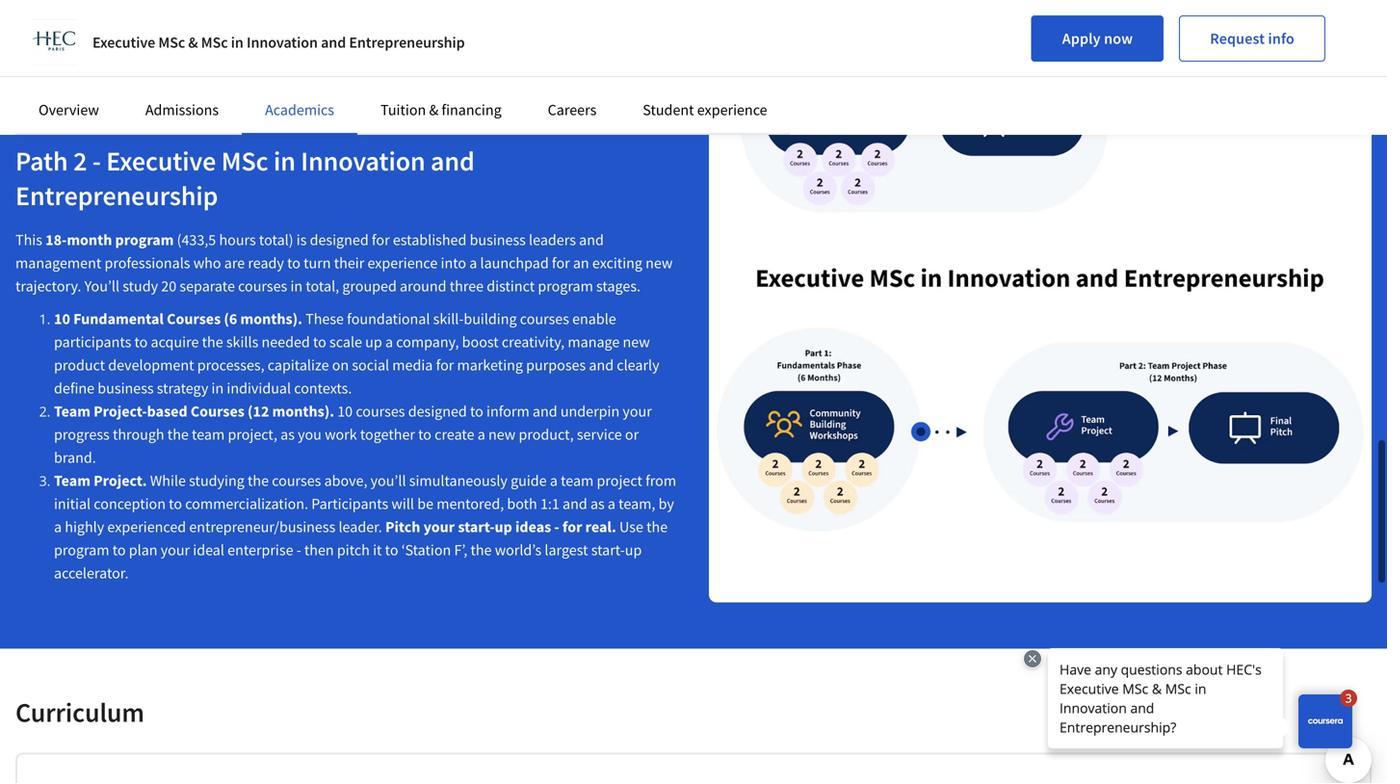 Task type: locate. For each thing, give the bounding box(es) containing it.
10 for fundamental
[[54, 309, 70, 328]]

1 vertical spatial you'll
[[84, 276, 120, 296]]

team down 'team project-based courses (12 months).'
[[192, 425, 225, 444]]

learned
[[246, 84, 295, 103]]

the inside these foundational skill-building courses enable participants to acquire the skills needed to scale up a company, boost creativity, manage new product development processes, capitalize on social media for marketing purposes and clearly define business strategy in individual contexts.
[[202, 332, 223, 352]]

1 vertical spatial courses
[[191, 402, 245, 421]]

a right create
[[478, 425, 485, 444]]

of
[[163, 84, 176, 103], [198, 84, 211, 103]]

your up gives
[[507, 61, 536, 80]]

team down "define"
[[54, 402, 90, 421]]

you left work
[[298, 425, 322, 444]]

to left inform
[[470, 402, 483, 421]]

to inside the you'll pursue your individually-researched project, and submit your business plan. your thesis is the sum of all of your learned knowledge from the program and gives you a chance to prove your capabilities in your chosen field.
[[640, 84, 653, 103]]

business up launchpad
[[470, 230, 526, 249]]

- inside path 2 - executive msc in innovation and entrepreneurship
[[92, 144, 101, 178]]

- right 2
[[92, 144, 101, 178]]

and inside path 2 - executive msc in innovation and entrepreneurship
[[431, 144, 475, 178]]

2 vertical spatial up
[[625, 540, 642, 560]]

and up the product,
[[533, 402, 557, 421]]

stages.
[[596, 276, 641, 296]]

use
[[619, 517, 643, 536]]

1 horizontal spatial you
[[553, 84, 577, 103]]

your up all
[[191, 61, 220, 80]]

building
[[464, 309, 517, 328]]

up down use
[[625, 540, 642, 560]]

executive down the capabilities
[[106, 144, 216, 178]]

and up an
[[579, 230, 604, 249]]

to left create
[[418, 425, 432, 444]]

project, up tuition
[[378, 61, 427, 80]]

in inside the you'll pursue your individually-researched project, and submit your business plan. your thesis is the sum of all of your learned knowledge from the program and gives you a chance to prove your capabilities in your chosen field.
[[203, 107, 215, 126]]

1 vertical spatial business
[[470, 230, 526, 249]]

entrepreneurship
[[349, 33, 465, 52], [15, 179, 218, 212]]

as left work
[[280, 425, 295, 444]]

sum
[[133, 84, 160, 103]]

to left turn
[[287, 253, 301, 273]]

0 vertical spatial -
[[92, 144, 101, 178]]

is right the thesis
[[95, 84, 105, 103]]

0 horizontal spatial is
[[95, 84, 105, 103]]

1 vertical spatial experience
[[368, 253, 438, 273]]

experience right student
[[697, 100, 767, 119]]

0 vertical spatial as
[[280, 425, 295, 444]]

three
[[450, 276, 484, 296]]

mentored,
[[437, 494, 504, 513]]

2
[[73, 144, 87, 178]]

courses left (12
[[191, 402, 245, 421]]

0 horizontal spatial experience
[[368, 253, 438, 273]]

a up 1:1
[[550, 471, 558, 490]]

submit
[[458, 61, 503, 80]]

0 vertical spatial from
[[372, 84, 403, 103]]

courses inside while studying the courses above, you'll simultaneously guide a team project from initial conception to commercialization. participants will be mentored, both 1:1 and as a team, by a highly experienced entrepreneur/business leader.
[[272, 471, 321, 490]]

team,
[[619, 494, 655, 513]]

& right tuition
[[429, 100, 439, 119]]

10 up work
[[337, 402, 353, 421]]

0 vertical spatial 10
[[54, 309, 70, 328]]

entrepreneurship up this 18-month program
[[15, 179, 218, 212]]

these
[[306, 309, 344, 328]]

new down inform
[[488, 425, 516, 444]]

you inside 10 courses designed to inform and underpin your progress through the team project, as you work together to create a new product, service or brand.
[[298, 425, 322, 444]]

while
[[150, 471, 186, 490]]

to
[[640, 84, 653, 103], [287, 253, 301, 273], [134, 332, 148, 352], [313, 332, 326, 352], [470, 402, 483, 421], [418, 425, 432, 444], [169, 494, 182, 513], [112, 540, 126, 560], [385, 540, 398, 560]]

1 horizontal spatial team
[[561, 471, 594, 490]]

msc inside path 2 - executive msc in innovation and entrepreneurship
[[221, 144, 268, 178]]

start-
[[458, 517, 495, 536], [591, 540, 625, 560]]

clearly
[[617, 355, 659, 375]]

1 vertical spatial 10
[[337, 402, 353, 421]]

is inside (433,5 hours total) is designed for established business leaders and management professionals who are ready to turn their experience into a launchpad for an exciting new trajectory. you'll study 20 separate courses in total, grouped around three distinct program stages.
[[297, 230, 307, 249]]

10 inside 10 courses designed to inform and underpin your progress through the team project, as you work together to create a new product, service or brand.
[[337, 402, 353, 421]]

up up social
[[365, 332, 382, 352]]

use the program to plan your ideal enterprise - then pitch it to 'station f', the world's largest start-up accelerator.
[[54, 517, 668, 583]]

new right exciting
[[646, 253, 673, 273]]

10 courses designed to inform and underpin your progress through the team project, as you work together to create a new product, service or brand.
[[54, 402, 652, 467]]

simultaneously
[[409, 471, 508, 490]]

start- down mentored,
[[458, 517, 495, 536]]

tuition & financing link
[[381, 100, 502, 119]]

0 vertical spatial designed
[[310, 230, 369, 249]]

professionals
[[105, 253, 190, 273]]

product
[[54, 355, 105, 375]]

1 vertical spatial innovation
[[301, 144, 425, 178]]

1 horizontal spatial project,
[[378, 61, 427, 80]]

creativity,
[[502, 332, 565, 352]]

team
[[192, 425, 225, 444], [561, 471, 594, 490]]

up up world's
[[495, 517, 512, 536]]

0 vertical spatial team
[[192, 425, 225, 444]]

and down tuition & financing link
[[431, 144, 475, 178]]

in down processes,
[[211, 378, 224, 398]]

start- down real.
[[591, 540, 625, 560]]

2 horizontal spatial -
[[554, 517, 559, 536]]

you'll pursue your individually-researched project, and submit your business plan. your thesis is the sum of all of your learned knowledge from the program and gives you a chance to prove your capabilities in your chosen field.
[[54, 61, 662, 126]]

courses inside 10 courses designed to inform and underpin your progress through the team project, as you work together to create a new product, service or brand.
[[356, 402, 405, 421]]

of left all
[[163, 84, 176, 103]]

1 vertical spatial -
[[554, 517, 559, 536]]

in left total,
[[290, 276, 303, 296]]

0 horizontal spatial -
[[92, 144, 101, 178]]

a down foundational
[[385, 332, 393, 352]]

1 of from the left
[[163, 84, 176, 103]]

a inside these foundational skill-building courses enable participants to acquire the skills needed to scale up a company, boost creativity, manage new product development processes, capitalize on social media for marketing purposes and clearly define business strategy in individual contexts.
[[385, 332, 393, 352]]

you
[[553, 84, 577, 103], [298, 425, 322, 444]]

researched
[[303, 61, 375, 80]]

a inside (433,5 hours total) is designed for established business leaders and management professionals who are ready to turn their experience into a launchpad for an exciting new trajectory. you'll study 20 separate courses in total, grouped around three distinct program stages.
[[469, 253, 477, 273]]

capitalize
[[268, 355, 329, 375]]

20
[[161, 276, 176, 296]]

a down project
[[608, 494, 616, 513]]

field.
[[300, 107, 332, 126]]

from up 'by'
[[646, 471, 676, 490]]

enterprise
[[227, 540, 293, 560]]

0 horizontal spatial of
[[163, 84, 176, 103]]

- right 'ideas'
[[554, 517, 559, 536]]

1 horizontal spatial from
[[646, 471, 676, 490]]

the down based
[[167, 425, 189, 444]]

0 vertical spatial business
[[539, 61, 595, 80]]

1 vertical spatial from
[[646, 471, 676, 490]]

1 vertical spatial team
[[561, 471, 594, 490]]

and right 1:1
[[563, 494, 587, 513]]

project,
[[378, 61, 427, 80], [228, 425, 277, 444]]

1 horizontal spatial 10
[[337, 402, 353, 421]]

(433,5 hours total) is designed for established business leaders and management professionals who are ready to turn their experience into a launchpad for an exciting new trajectory. you'll study 20 separate courses in total, grouped around three distinct program stages.
[[15, 230, 673, 296]]

tuition
[[381, 100, 426, 119]]

1 vertical spatial project,
[[228, 425, 277, 444]]

overview
[[39, 100, 99, 119]]

2 horizontal spatial business
[[539, 61, 595, 80]]

0 horizontal spatial designed
[[310, 230, 369, 249]]

experienced
[[107, 517, 186, 536]]

1 horizontal spatial business
[[470, 230, 526, 249]]

1 vertical spatial start-
[[591, 540, 625, 560]]

2 team from the top
[[54, 471, 90, 490]]

new inside 10 courses designed to inform and underpin your progress through the team project, as you work together to create a new product, service or brand.
[[488, 425, 516, 444]]

1 vertical spatial executive
[[106, 144, 216, 178]]

executive
[[92, 33, 155, 52], [106, 144, 216, 178]]

from down researched
[[372, 84, 403, 103]]

underpin
[[561, 402, 620, 421]]

world's
[[495, 540, 542, 560]]

program inside use the program to plan your ideal enterprise - then pitch it to 'station f', the world's largest start-up accelerator.
[[54, 540, 109, 560]]

2 vertical spatial -
[[296, 540, 301, 560]]

courses up "acquire"
[[167, 309, 221, 328]]

to down while
[[169, 494, 182, 513]]

0 vertical spatial new
[[646, 253, 673, 273]]

months). up needed
[[240, 309, 302, 328]]

1 vertical spatial entrepreneurship
[[15, 179, 218, 212]]

business
[[539, 61, 595, 80], [470, 230, 526, 249], [98, 378, 154, 398]]

0 horizontal spatial from
[[372, 84, 403, 103]]

ideal
[[193, 540, 224, 560]]

and down manage
[[589, 355, 614, 375]]

management
[[15, 253, 101, 273]]

0 vertical spatial &
[[188, 33, 198, 52]]

2 vertical spatial new
[[488, 425, 516, 444]]

0 horizontal spatial as
[[280, 425, 295, 444]]

business up careers "link" at the left top of page
[[539, 61, 595, 80]]

largest
[[545, 540, 588, 560]]

0 vertical spatial project,
[[378, 61, 427, 80]]

accelerator.
[[54, 563, 129, 583]]

0 horizontal spatial &
[[188, 33, 198, 52]]

executive up pursue
[[92, 33, 155, 52]]

as up real.
[[591, 494, 605, 513]]

1 vertical spatial new
[[623, 332, 650, 352]]

0 vertical spatial entrepreneurship
[[349, 33, 465, 52]]

program down submit
[[431, 84, 486, 103]]

0 vertical spatial team
[[54, 402, 90, 421]]

2 horizontal spatial up
[[625, 540, 642, 560]]

and inside 10 courses designed to inform and underpin your progress through the team project, as you work together to create a new product, service or brand.
[[533, 402, 557, 421]]

project, down (12
[[228, 425, 277, 444]]

for down company, on the top left
[[436, 355, 454, 375]]

launchpad
[[480, 253, 549, 273]]

admissions
[[145, 100, 219, 119]]

pursue
[[143, 61, 188, 80]]

individually-
[[223, 61, 303, 80]]

innovation up individually- on the left top of page
[[247, 33, 318, 52]]

courses up creativity,
[[520, 309, 569, 328]]

from
[[372, 84, 403, 103], [646, 471, 676, 490]]

1 horizontal spatial &
[[429, 100, 439, 119]]

skill-
[[433, 309, 464, 328]]

team inside while studying the courses above, you'll simultaneously guide a team project from initial conception to commercialization. participants will be mentored, both 1:1 and as a team, by a highly experienced entrepreneur/business leader.
[[561, 471, 594, 490]]

- left "then"
[[296, 540, 301, 560]]

a left highly
[[54, 517, 62, 536]]

1 vertical spatial as
[[591, 494, 605, 513]]

courses
[[167, 309, 221, 328], [191, 402, 245, 421]]

a right into at the top
[[469, 253, 477, 273]]

for up grouped
[[372, 230, 390, 249]]

courses left above,
[[272, 471, 321, 490]]

0 horizontal spatial you
[[298, 425, 322, 444]]

your up ''station' at the left
[[423, 517, 455, 536]]

for inside these foundational skill-building courses enable participants to acquire the skills needed to scale up a company, boost creativity, manage new product development processes, capitalize on social media for marketing purposes and clearly define business strategy in individual contexts.
[[436, 355, 454, 375]]

the right f', on the bottom of page
[[471, 540, 492, 560]]

hours
[[219, 230, 256, 249]]

and
[[321, 33, 346, 52], [430, 61, 455, 80], [489, 84, 514, 103], [431, 144, 475, 178], [579, 230, 604, 249], [589, 355, 614, 375], [533, 402, 557, 421], [563, 494, 587, 513]]

0 vertical spatial you
[[553, 84, 577, 103]]

leader.
[[339, 517, 382, 536]]

separate
[[180, 276, 235, 296]]

as
[[280, 425, 295, 444], [591, 494, 605, 513]]

and inside (433,5 hours total) is designed for established business leaders and management professionals who are ready to turn their experience into a launchpad for an exciting new trajectory. you'll study 20 separate courses in total, grouped around three distinct program stages.
[[579, 230, 604, 249]]

of right all
[[198, 84, 211, 103]]

in right the capabilities
[[203, 107, 215, 126]]

designed
[[310, 230, 369, 249], [408, 402, 467, 421]]

2 vertical spatial business
[[98, 378, 154, 398]]

0 vertical spatial start-
[[458, 517, 495, 536]]

participants
[[54, 332, 131, 352]]

the up commercialization.
[[248, 471, 269, 490]]

the up processes,
[[202, 332, 223, 352]]

knowledge
[[298, 84, 369, 103]]

courses down the ready on the top of page
[[238, 276, 287, 296]]

msc down chosen
[[221, 144, 268, 178]]

- inside use the program to plan your ideal enterprise - then pitch it to 'station f', the world's largest start-up accelerator.
[[296, 540, 301, 560]]

project, inside 10 courses designed to inform and underpin your progress through the team project, as you work together to create a new product, service or brand.
[[228, 425, 277, 444]]

1 vertical spatial months).
[[272, 402, 334, 421]]

1 horizontal spatial -
[[296, 540, 301, 560]]

pitch
[[385, 517, 420, 536]]

0 horizontal spatial entrepreneurship
[[15, 179, 218, 212]]

1 vertical spatial you
[[298, 425, 322, 444]]

team up initial
[[54, 471, 90, 490]]

a left chance
[[580, 84, 587, 103]]

careers
[[548, 100, 597, 119]]

1 vertical spatial is
[[297, 230, 307, 249]]

1 horizontal spatial of
[[198, 84, 211, 103]]

start- inside use the program to plan your ideal enterprise - then pitch it to 'station f', the world's largest start-up accelerator.
[[591, 540, 625, 560]]

you right gives
[[553, 84, 577, 103]]

0 horizontal spatial business
[[98, 378, 154, 398]]

0 vertical spatial up
[[365, 332, 382, 352]]

2 of from the left
[[198, 84, 211, 103]]

1 horizontal spatial experience
[[697, 100, 767, 119]]

exciting
[[592, 253, 643, 273]]

1 horizontal spatial start-
[[591, 540, 625, 560]]

admissions link
[[145, 100, 219, 119]]

pitch
[[337, 540, 370, 560]]

courses up together
[[356, 402, 405, 421]]

business up project-
[[98, 378, 154, 398]]

to inside while studying the courses above, you'll simultaneously guide a team project from initial conception to commercialization. participants will be mentored, both 1:1 and as a team, by a highly experienced entrepreneur/business leader.
[[169, 494, 182, 513]]

in down chosen
[[274, 144, 296, 178]]

your inside use the program to plan your ideal enterprise - then pitch it to 'station f', the world's largest start-up accelerator.
[[161, 540, 190, 560]]

0 horizontal spatial 10
[[54, 309, 70, 328]]

0 horizontal spatial team
[[192, 425, 225, 444]]

courses inside these foundational skill-building courses enable participants to acquire the skills needed to scale up a company, boost creativity, manage new product development processes, capitalize on social media for marketing purposes and clearly define business strategy in individual contexts.
[[520, 309, 569, 328]]

new inside (433,5 hours total) is designed for established business leaders and management professionals who are ready to turn their experience into a launchpad for an exciting new trajectory. you'll study 20 separate courses in total, grouped around three distinct program stages.
[[646, 253, 673, 273]]

& up all
[[188, 33, 198, 52]]

as inside 10 courses designed to inform and underpin your progress through the team project, as you work together to create a new product, service or brand.
[[280, 425, 295, 444]]

0 vertical spatial you'll
[[105, 61, 140, 80]]

a inside 10 courses designed to inform and underpin your progress through the team project, as you work together to create a new product, service or brand.
[[478, 425, 485, 444]]

0 vertical spatial is
[[95, 84, 105, 103]]

your right all
[[214, 84, 243, 103]]

1 vertical spatial designed
[[408, 402, 467, 421]]

designed up their
[[310, 230, 369, 249]]

entrepreneurship up tuition
[[349, 33, 465, 52]]

1 vertical spatial up
[[495, 517, 512, 536]]

1 horizontal spatial is
[[297, 230, 307, 249]]

initial
[[54, 494, 91, 513]]

is inside the you'll pursue your individually-researched project, and submit your business plan. your thesis is the sum of all of your learned knowledge from the program and gives you a chance to prove your capabilities in your chosen field.
[[95, 84, 105, 103]]

innovation down field.
[[301, 144, 425, 178]]

you'll up fundamental
[[84, 276, 120, 296]]

0 horizontal spatial project,
[[228, 425, 277, 444]]

your up or at the bottom of the page
[[623, 402, 652, 421]]

to down your
[[640, 84, 653, 103]]

project-
[[94, 402, 147, 421]]

you'll up sum
[[105, 61, 140, 80]]

months). down the contexts.
[[272, 402, 334, 421]]

1 horizontal spatial as
[[591, 494, 605, 513]]

-
[[92, 144, 101, 178], [554, 517, 559, 536], [296, 540, 301, 560]]

innovation inside path 2 - executive msc in innovation and entrepreneurship
[[301, 144, 425, 178]]

0 vertical spatial innovation
[[247, 33, 318, 52]]

skills
[[226, 332, 258, 352]]

0 horizontal spatial up
[[365, 332, 382, 352]]

and inside these foundational skill-building courses enable participants to acquire the skills needed to scale up a company, boost creativity, manage new product development processes, capitalize on social media for marketing purposes and clearly define business strategy in individual contexts.
[[589, 355, 614, 375]]

new inside these foundational skill-building courses enable participants to acquire the skills needed to scale up a company, boost creativity, manage new product development processes, capitalize on social media for marketing purposes and clearly define business strategy in individual contexts.
[[623, 332, 650, 352]]

1 horizontal spatial designed
[[408, 402, 467, 421]]

into
[[441, 253, 466, 273]]

in inside path 2 - executive msc in innovation and entrepreneurship
[[274, 144, 296, 178]]

10 for courses
[[337, 402, 353, 421]]

overview link
[[39, 100, 99, 119]]

for up largest
[[563, 517, 582, 536]]

your
[[191, 61, 220, 80], [507, 61, 536, 80], [214, 84, 243, 103], [94, 107, 123, 126], [218, 107, 248, 126], [623, 402, 652, 421], [423, 517, 455, 536], [161, 540, 190, 560]]

0 vertical spatial months).
[[240, 309, 302, 328]]

chosen
[[251, 107, 297, 126]]

(12
[[248, 402, 269, 421]]

1 horizontal spatial entrepreneurship
[[349, 33, 465, 52]]

1 team from the top
[[54, 402, 90, 421]]

you'll
[[105, 61, 140, 80], [84, 276, 120, 296]]

is right total)
[[297, 230, 307, 249]]

1 vertical spatial team
[[54, 471, 90, 490]]

your right plan
[[161, 540, 190, 560]]

new
[[646, 253, 673, 273], [623, 332, 650, 352], [488, 425, 516, 444]]

program down an
[[538, 276, 593, 296]]

team inside 10 courses designed to inform and underpin your progress through the team project, as you work together to create a new product, service or brand.
[[192, 425, 225, 444]]



Task type: describe. For each thing, give the bounding box(es) containing it.
entrepreneurship inside path 2 - executive msc in innovation and entrepreneurship
[[15, 179, 218, 212]]

18-
[[45, 230, 67, 249]]

to up development
[[134, 332, 148, 352]]

strategy
[[157, 378, 208, 398]]

msc up individually- on the left top of page
[[201, 33, 228, 52]]

the left sum
[[108, 84, 130, 103]]

commercialization.
[[185, 494, 308, 513]]

based
[[147, 402, 188, 421]]

up inside these foundational skill-building courses enable participants to acquire the skills needed to scale up a company, boost creativity, manage new product development processes, capitalize on social media for marketing purposes and clearly define business strategy in individual contexts.
[[365, 332, 382, 352]]

to right it
[[385, 540, 398, 560]]

curriculum
[[15, 696, 144, 730]]

while studying the courses above, you'll simultaneously guide a team project from initial conception to commercialization. participants will be mentored, both 1:1 and as a team, by a highly experienced entrepreneur/business leader.
[[54, 471, 676, 536]]

you'll inside the you'll pursue your individually-researched project, and submit your business plan. your thesis is the sum of all of your learned knowledge from the program and gives you a chance to prove your capabilities in your chosen field.
[[105, 61, 140, 80]]

1 horizontal spatial up
[[495, 517, 512, 536]]

(433,5
[[177, 230, 216, 249]]

the inside while studying the courses above, you'll simultaneously guide a team project from initial conception to commercialization. participants will be mentored, both 1:1 and as a team, by a highly experienced entrepreneur/business leader.
[[248, 471, 269, 490]]

in inside (433,5 hours total) is designed for established business leaders and management professionals who are ready to turn their experience into a launchpad for an exciting new trajectory. you'll study 20 separate courses in total, grouped around three distinct program stages.
[[290, 276, 303, 296]]

the left financing
[[406, 84, 427, 103]]

new for these foundational skill-building courses enable participants to acquire the skills needed to scale up a company, boost creativity, manage new product development processes, capitalize on social media for marketing purposes and clearly define business strategy in individual contexts.
[[623, 332, 650, 352]]

together
[[360, 425, 415, 444]]

plan.
[[598, 61, 631, 80]]

to inside (433,5 hours total) is designed for established business leaders and management professionals who are ready to turn their experience into a launchpad for an exciting new trajectory. you'll study 20 separate courses in total, grouped around three distinct program stages.
[[287, 253, 301, 273]]

experience inside (433,5 hours total) is designed for established business leaders and management professionals who are ready to turn their experience into a launchpad for an exciting new trajectory. you'll study 20 separate courses in total, grouped around three distinct program stages.
[[368, 253, 438, 273]]

program inside (433,5 hours total) is designed for established business leaders and management professionals who are ready to turn their experience into a launchpad for an exciting new trajectory. you'll study 20 separate courses in total, grouped around three distinct program stages.
[[538, 276, 593, 296]]

to left plan
[[112, 540, 126, 560]]

highly
[[65, 517, 104, 536]]

conception
[[94, 494, 166, 513]]

it
[[373, 540, 382, 560]]

ready
[[248, 253, 284, 273]]

brand.
[[54, 448, 96, 467]]

designed inside (433,5 hours total) is designed for established business leaders and management professionals who are ready to turn their experience into a launchpad for an exciting new trajectory. you'll study 20 separate courses in total, grouped around three distinct program stages.
[[310, 230, 369, 249]]

total,
[[306, 276, 339, 296]]

executive msc & msc in innovation and entrepreneurship
[[92, 33, 465, 52]]

thesis
[[54, 84, 92, 103]]

foundational
[[347, 309, 430, 328]]

courses inside (433,5 hours total) is designed for established business leaders and management professionals who are ready to turn their experience into a launchpad for an exciting new trajectory. you'll study 20 separate courses in total, grouped around three distinct program stages.
[[238, 276, 287, 296]]

new for 10 courses designed to inform and underpin your progress through the team project, as you work together to create a new product, service or brand.
[[488, 425, 516, 444]]

up inside use the program to plan your ideal enterprise - then pitch it to 'station f', the world's largest start-up accelerator.
[[625, 540, 642, 560]]

chance
[[591, 84, 636, 103]]

your right prove
[[94, 107, 123, 126]]

your left chosen
[[218, 107, 248, 126]]

guide
[[511, 471, 547, 490]]

hec paris logo image
[[31, 19, 77, 66]]

apply
[[1062, 29, 1101, 48]]

0 vertical spatial experience
[[697, 100, 767, 119]]

in inside these foundational skill-building courses enable participants to acquire the skills needed to scale up a company, boost creativity, manage new product development processes, capitalize on social media for marketing purposes and clearly define business strategy in individual contexts.
[[211, 378, 224, 398]]

to down these
[[313, 332, 326, 352]]

will
[[392, 494, 414, 513]]

apply now button
[[1032, 15, 1164, 62]]

enable
[[572, 309, 616, 328]]

service
[[577, 425, 622, 444]]

contexts.
[[294, 378, 352, 398]]

student experience
[[643, 100, 767, 119]]

are
[[224, 253, 245, 273]]

social
[[352, 355, 389, 375]]

processes,
[[197, 355, 265, 375]]

project.
[[94, 471, 147, 490]]

team for while studying the courses above, you'll simultaneously guide a team project from initial conception to commercialization. participants will be mentored, both 1:1 and as a team, by a highly experienced entrepreneur/business leader.
[[54, 471, 90, 490]]

who
[[193, 253, 221, 273]]

in up individually- on the left top of page
[[231, 33, 244, 52]]

info
[[1268, 29, 1295, 48]]

from inside while studying the courses above, you'll simultaneously guide a team project from initial conception to commercialization. participants will be mentored, both 1:1 and as a team, by a highly experienced entrepreneur/business leader.
[[646, 471, 676, 490]]

and left submit
[[430, 61, 455, 80]]

for left an
[[552, 253, 570, 273]]

on
[[332, 355, 349, 375]]

needed
[[262, 332, 310, 352]]

the inside 10 courses designed to inform and underpin your progress through the team project, as you work together to create a new product, service or brand.
[[167, 425, 189, 444]]

these foundational skill-building courses enable participants to acquire the skills needed to scale up a company, boost creativity, manage new product development processes, capitalize on social media for marketing purposes and clearly define business strategy in individual contexts.
[[54, 309, 659, 398]]

0 horizontal spatial start-
[[458, 517, 495, 536]]

through
[[113, 425, 164, 444]]

tuition & financing
[[381, 100, 502, 119]]

team for 10 courses designed to inform and underpin your progress through the team project, as you work together to create a new product, service or brand.
[[54, 402, 90, 421]]

your
[[634, 61, 662, 80]]

business inside (433,5 hours total) is designed for established business leaders and management professionals who are ready to turn their experience into a launchpad for an exciting new trajectory. you'll study 20 separate courses in total, grouped around three distinct program stages.
[[470, 230, 526, 249]]

0 vertical spatial courses
[[167, 309, 221, 328]]

business inside these foundational skill-building courses enable participants to acquire the skills needed to scale up a company, boost creativity, manage new product development processes, capitalize on social media for marketing purposes and clearly define business strategy in individual contexts.
[[98, 378, 154, 398]]

msc up pursue
[[158, 33, 185, 52]]

business inside the you'll pursue your individually-researched project, and submit your business plan. your thesis is the sum of all of your learned knowledge from the program and gives you a chance to prove your capabilities in your chosen field.
[[539, 61, 595, 80]]

both
[[507, 494, 537, 513]]

create
[[435, 425, 475, 444]]

financing
[[442, 100, 502, 119]]

executive inside path 2 - executive msc in innovation and entrepreneurship
[[106, 144, 216, 178]]

this 18-month program
[[15, 230, 174, 249]]

as inside while studying the courses above, you'll simultaneously guide a team project from initial conception to commercialization. participants will be mentored, both 1:1 and as a team, by a highly experienced entrepreneur/business leader.
[[591, 494, 605, 513]]

and down submit
[[489, 84, 514, 103]]

you'll
[[371, 471, 406, 490]]

and up researched
[[321, 33, 346, 52]]

team project-based courses (12 months).
[[54, 402, 337, 421]]

program up professionals
[[115, 230, 174, 249]]

define
[[54, 378, 95, 398]]

thesis.
[[54, 61, 105, 80]]

project, inside the you'll pursue your individually-researched project, and submit your business plan. your thesis is the sum of all of your learned knowledge from the program and gives you a chance to prove your capabilities in your chosen field.
[[378, 61, 427, 80]]

prove
[[54, 107, 91, 126]]

company,
[[396, 332, 459, 352]]

program inside the you'll pursue your individually-researched project, and submit your business plan. your thesis is the sum of all of your learned knowledge from the program and gives you a chance to prove your capabilities in your chosen field.
[[431, 84, 486, 103]]

you'll inside (433,5 hours total) is designed for established business leaders and management professionals who are ready to turn their experience into a launchpad for an exciting new trajectory. you'll study 20 separate courses in total, grouped around three distinct program stages.
[[84, 276, 120, 296]]

pitch your start-up ideas - for real.
[[385, 517, 619, 536]]

fundamental
[[73, 309, 164, 328]]

development
[[108, 355, 194, 375]]

designed inside 10 courses designed to inform and underpin your progress through the team project, as you work together to create a new product, service or brand.
[[408, 402, 467, 421]]

be
[[417, 494, 434, 513]]

this
[[15, 230, 42, 249]]

all
[[179, 84, 195, 103]]

the down 'by'
[[647, 517, 668, 536]]

then
[[304, 540, 334, 560]]

1 vertical spatial &
[[429, 100, 439, 119]]

f',
[[454, 540, 467, 560]]

from inside the you'll pursue your individually-researched project, and submit your business plan. your thesis is the sum of all of your learned knowledge from the program and gives you a chance to prove your capabilities in your chosen field.
[[372, 84, 403, 103]]

acquire
[[151, 332, 199, 352]]

1:1
[[540, 494, 560, 513]]

and inside while studying the courses above, you'll simultaneously guide a team project from initial conception to commercialization. participants will be mentored, both 1:1 and as a team, by a highly experienced entrepreneur/business leader.
[[563, 494, 587, 513]]

path 2 - executive msc in innovation and entrepreneurship
[[15, 144, 475, 212]]

your inside 10 courses designed to inform and underpin your progress through the team project, as you work together to create a new product, service or brand.
[[623, 402, 652, 421]]

academics link
[[265, 100, 334, 119]]

an
[[573, 253, 589, 273]]

leaders
[[529, 230, 576, 249]]

turn
[[304, 253, 331, 273]]

a inside the you'll pursue your individually-researched project, and submit your business plan. your thesis is the sum of all of your learned knowledge from the program and gives you a chance to prove your capabilities in your chosen field.
[[580, 84, 587, 103]]

0 vertical spatial executive
[[92, 33, 155, 52]]

around
[[400, 276, 447, 296]]

total)
[[259, 230, 293, 249]]

you inside the you'll pursue your individually-researched project, and submit your business plan. your thesis is the sum of all of your learned knowledge from the program and gives you a chance to prove your capabilities in your chosen field.
[[553, 84, 577, 103]]

path
[[15, 144, 68, 178]]

gives
[[517, 84, 550, 103]]

apply now
[[1062, 29, 1133, 48]]

distinct
[[487, 276, 535, 296]]



Task type: vqa. For each thing, say whether or not it's contained in the screenshot.
Executive to the top
yes



